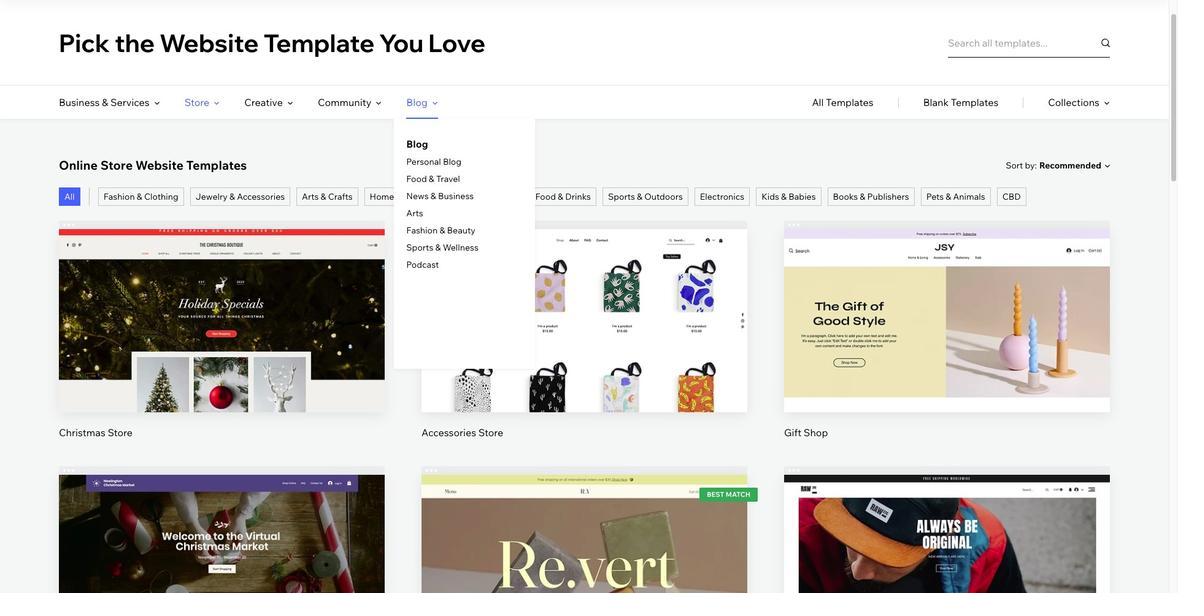 Task type: vqa. For each thing, say whether or not it's contained in the screenshot.
the bottom to
no



Task type: describe. For each thing, give the bounding box(es) containing it.
edit button for online store website templates - gift shop image
[[918, 288, 976, 317]]

sports & wellness link
[[406, 242, 478, 253]]

news & business link
[[406, 191, 474, 202]]

home & decor link
[[364, 188, 433, 206]]

sports & outdoors link
[[603, 188, 688, 206]]

collections
[[1048, 96, 1100, 109]]

1 horizontal spatial wellness
[[483, 191, 518, 202]]

christmas store
[[59, 427, 133, 439]]

all link
[[59, 188, 80, 206]]

edit button for online store website templates - christmas store image on the left
[[193, 288, 251, 317]]

business & services
[[59, 96, 150, 109]]

services
[[110, 96, 150, 109]]

sort by:
[[1006, 160, 1037, 171]]

community
[[318, 96, 371, 109]]

home & decor
[[370, 191, 428, 202]]

outdoors
[[644, 191, 683, 202]]

fashion inside blog personal blog food & travel news & business arts fashion & beauty sports & wellness podcast
[[406, 225, 438, 236]]

christmas
[[59, 427, 105, 439]]

& for jewelry & accessories
[[229, 191, 235, 202]]

& for sports & outdoors
[[637, 191, 642, 202]]

pick
[[59, 27, 110, 58]]

crafts
[[328, 191, 353, 202]]

arts inside blog personal blog food & travel news & business arts fashion & beauty sports & wellness podcast
[[406, 208, 423, 219]]

blank
[[923, 96, 949, 109]]

beauty inside blog personal blog food & travel news & business arts fashion & beauty sports & wellness podcast
[[447, 225, 475, 236]]

online store website templates - online christmas market image
[[59, 475, 385, 594]]

love
[[428, 27, 486, 58]]

animals
[[953, 191, 985, 202]]

pets & animals
[[926, 191, 985, 202]]

jewelry & accessories link
[[190, 188, 290, 206]]

personal
[[406, 156, 441, 168]]

sports & outdoors
[[608, 191, 683, 202]]

all templates
[[812, 96, 874, 109]]

& for fashion & clothing
[[137, 191, 142, 202]]

beauty & wellness link
[[439, 188, 524, 206]]

store for christmas store
[[108, 427, 133, 439]]

0 vertical spatial arts
[[302, 191, 319, 202]]

& down fashion & beauty link
[[435, 242, 441, 253]]

kids & babies
[[762, 191, 816, 202]]

online store website templates - gift shop image
[[784, 229, 1110, 413]]

books & publishers link
[[827, 188, 915, 206]]

gift
[[784, 427, 802, 439]]

0 horizontal spatial online store website templates - accessories store image
[[422, 229, 747, 413]]

decor
[[404, 191, 428, 202]]

store for accessories store
[[478, 427, 503, 439]]

cbd
[[1002, 191, 1021, 202]]

electronics link
[[695, 188, 750, 206]]

food & drinks
[[535, 191, 591, 202]]

& left travel
[[429, 174, 434, 185]]

& for kids & babies
[[781, 191, 787, 202]]

view for gift shop
[[936, 338, 958, 351]]

clothing
[[144, 191, 178, 202]]

view button for christmas store
[[193, 330, 251, 359]]

fashion & clothing
[[104, 191, 178, 202]]

0 horizontal spatial business
[[59, 96, 100, 109]]

electronics
[[700, 191, 744, 202]]

books
[[833, 191, 858, 202]]

pets & animals link
[[921, 188, 991, 206]]

accessories store
[[422, 427, 503, 439]]

edit for online store website templates - christmas store image on the left
[[213, 297, 231, 309]]

categories. use the left and right arrow keys to navigate the menu element
[[0, 86, 1169, 369]]

jewelry
[[196, 191, 228, 202]]

jewelry & accessories
[[196, 191, 285, 202]]

1 horizontal spatial sports
[[608, 191, 635, 202]]

edit button for online store website templates - home goods store image
[[555, 534, 614, 563]]

sports inside blog personal blog food & travel news & business arts fashion & beauty sports & wellness podcast
[[406, 242, 433, 253]]

& for books & publishers
[[860, 191, 865, 202]]

gift shop
[[784, 427, 828, 439]]

accessories inside group
[[422, 427, 476, 439]]

blog for blog
[[406, 96, 428, 109]]



Task type: locate. For each thing, give the bounding box(es) containing it.
fashion & beauty link
[[406, 225, 475, 236]]

template
[[264, 27, 375, 58]]

business inside blog personal blog food & travel news & business arts fashion & beauty sports & wellness podcast
[[438, 191, 474, 202]]

cbd link
[[997, 188, 1026, 206]]

1 view from the left
[[210, 338, 233, 351]]

0 vertical spatial wellness
[[483, 191, 518, 202]]

edit button for the online store website templates - online christmas market image
[[193, 534, 251, 563]]

sports left outdoors
[[608, 191, 635, 202]]

& up sports & wellness link
[[440, 225, 445, 236]]

categories by subject element
[[59, 86, 535, 369]]

pick the website template you love
[[59, 27, 486, 58]]

podcast
[[406, 260, 439, 271]]

Search search field
[[948, 28, 1110, 57]]

& left drinks
[[558, 191, 563, 202]]

all for all templates
[[812, 96, 824, 109]]

0 horizontal spatial view button
[[193, 330, 251, 359]]

wellness down fashion & beauty link
[[443, 242, 478, 253]]

edit button inside gift shop group
[[918, 288, 976, 317]]

& left services
[[102, 96, 108, 109]]

the
[[115, 27, 155, 58]]

0 vertical spatial blog
[[406, 96, 428, 109]]

1 vertical spatial blog
[[406, 138, 428, 150]]

wellness
[[483, 191, 518, 202], [443, 242, 478, 253]]

blog personal blog food & travel news & business arts fashion & beauty sports & wellness podcast
[[406, 138, 478, 271]]

0 horizontal spatial sports
[[406, 242, 433, 253]]

0 vertical spatial food
[[406, 174, 427, 185]]

kids & babies link
[[756, 188, 821, 206]]

food inside blog personal blog food & travel news & business arts fashion & beauty sports & wellness podcast
[[406, 174, 427, 185]]

2 vertical spatial blog
[[443, 156, 461, 168]]

all inside all templates 'link'
[[812, 96, 824, 109]]

blog for blog personal blog food & travel news & business arts fashion & beauty sports & wellness podcast
[[406, 138, 428, 150]]

view button inside christmas store group
[[193, 330, 251, 359]]

1 horizontal spatial arts
[[406, 208, 423, 219]]

1 vertical spatial wellness
[[443, 242, 478, 253]]

sports
[[608, 191, 635, 202], [406, 242, 433, 253]]

blank templates
[[923, 96, 998, 109]]

blog up blog link
[[406, 96, 428, 109]]

None search field
[[948, 28, 1110, 57]]

beauty & wellness
[[445, 191, 518, 202]]

fashion
[[104, 191, 135, 202], [406, 225, 438, 236]]

view
[[210, 338, 233, 351], [936, 338, 958, 351]]

1 horizontal spatial templates
[[826, 96, 874, 109]]

sports up the podcast link
[[406, 242, 433, 253]]

1 vertical spatial website
[[136, 158, 184, 173]]

& inside 'link'
[[229, 191, 235, 202]]

& for beauty & wellness
[[475, 191, 481, 202]]

1 horizontal spatial food
[[535, 191, 556, 202]]

personal blog link
[[406, 156, 461, 168]]

1 vertical spatial online store website templates - accessories store image
[[784, 475, 1110, 594]]

0 horizontal spatial wellness
[[443, 242, 478, 253]]

& for home & decor
[[396, 191, 402, 202]]

home
[[370, 191, 394, 202]]

store
[[185, 96, 209, 109], [100, 158, 133, 173], [108, 427, 133, 439], [478, 427, 503, 439]]

0 horizontal spatial view
[[210, 338, 233, 351]]

arts & crafts link
[[296, 188, 358, 206]]

& for business & services
[[102, 96, 108, 109]]

arts left crafts
[[302, 191, 319, 202]]

fashion left clothing
[[104, 191, 135, 202]]

blog up personal
[[406, 138, 428, 150]]

1 horizontal spatial business
[[438, 191, 474, 202]]

& for arts & crafts
[[321, 191, 326, 202]]

food left drinks
[[535, 191, 556, 202]]

edit
[[213, 297, 231, 309], [938, 297, 956, 309], [213, 542, 231, 555], [575, 542, 594, 555], [938, 542, 956, 555]]

1 horizontal spatial fashion
[[406, 225, 438, 236]]

food up the news
[[406, 174, 427, 185]]

view button for gift shop
[[918, 330, 976, 359]]

beauty up sports & wellness link
[[447, 225, 475, 236]]

& right the news
[[431, 191, 436, 202]]

1 horizontal spatial accessories
[[422, 427, 476, 439]]

templates for blank templates
[[951, 96, 998, 109]]

view for christmas store
[[210, 338, 233, 351]]

& for food & drinks
[[558, 191, 563, 202]]

news
[[406, 191, 429, 202]]

& left crafts
[[321, 191, 326, 202]]

& right kids
[[781, 191, 787, 202]]

all for all
[[64, 191, 75, 202]]

online
[[59, 158, 98, 173]]

blog link
[[406, 137, 428, 152]]

edit button
[[193, 288, 251, 317], [918, 288, 976, 317], [193, 534, 251, 563], [555, 534, 614, 563], [918, 534, 976, 563]]

babies
[[789, 191, 816, 202]]

online store website templates
[[59, 158, 247, 173]]

all inside all link
[[64, 191, 75, 202]]

1 vertical spatial food
[[535, 191, 556, 202]]

1 vertical spatial business
[[438, 191, 474, 202]]

0 vertical spatial fashion
[[104, 191, 135, 202]]

templates for all templates
[[826, 96, 874, 109]]

beauty
[[445, 191, 473, 202], [447, 225, 475, 236]]

1 vertical spatial sports
[[406, 242, 433, 253]]

arts down decor
[[406, 208, 423, 219]]

store for online store website templates
[[100, 158, 133, 173]]

1 view button from the left
[[193, 330, 251, 359]]

fashion & clothing link
[[98, 188, 184, 206]]

christmas store group
[[59, 221, 385, 440]]

podcast link
[[406, 260, 439, 271]]

shop
[[804, 427, 828, 439]]

& right jewelry
[[229, 191, 235, 202]]

online store website templates - accessories store image
[[422, 229, 747, 413], [784, 475, 1110, 594]]

accessories
[[237, 191, 285, 202], [422, 427, 476, 439]]

beauty down travel
[[445, 191, 473, 202]]

wellness inside blog personal blog food & travel news & business arts fashion & beauty sports & wellness podcast
[[443, 242, 478, 253]]

0 horizontal spatial all
[[64, 191, 75, 202]]

food & drinks link
[[530, 188, 596, 206]]

business down travel
[[438, 191, 474, 202]]

& right pets
[[946, 191, 951, 202]]

sort
[[1006, 160, 1023, 171]]

creative
[[244, 96, 283, 109]]

store inside christmas store group
[[108, 427, 133, 439]]

website for the
[[160, 27, 259, 58]]

store inside accessories store group
[[478, 427, 503, 439]]

& right books at right top
[[860, 191, 865, 202]]

0 vertical spatial beauty
[[445, 191, 473, 202]]

2 view from the left
[[936, 338, 958, 351]]

0 horizontal spatial templates
[[186, 158, 247, 173]]

wellness right blog personal blog food & travel news & business arts fashion & beauty sports & wellness podcast
[[483, 191, 518, 202]]

&
[[102, 96, 108, 109], [429, 174, 434, 185], [431, 191, 436, 202], [137, 191, 142, 202], [229, 191, 235, 202], [321, 191, 326, 202], [396, 191, 402, 202], [475, 191, 481, 202], [558, 191, 563, 202], [637, 191, 642, 202], [781, 191, 787, 202], [860, 191, 865, 202], [946, 191, 951, 202], [440, 225, 445, 236], [435, 242, 441, 253]]

0 vertical spatial business
[[59, 96, 100, 109]]

food
[[406, 174, 427, 185], [535, 191, 556, 202]]

arts & crafts
[[302, 191, 353, 202]]

food & travel link
[[406, 174, 460, 185]]

travel
[[436, 174, 460, 185]]

view inside christmas store group
[[210, 338, 233, 351]]

1 vertical spatial fashion
[[406, 225, 438, 236]]

blank templates link
[[923, 86, 998, 119]]

1 vertical spatial all
[[64, 191, 75, 202]]

& inside 'link'
[[860, 191, 865, 202]]

arts
[[302, 191, 319, 202], [406, 208, 423, 219]]

0 vertical spatial online store website templates - accessories store image
[[422, 229, 747, 413]]

all templates link
[[812, 86, 874, 119]]

edit inside christmas store group
[[213, 297, 231, 309]]

edit for the online store website templates - online christmas market image
[[213, 542, 231, 555]]

1 vertical spatial accessories
[[422, 427, 476, 439]]

templates inside 'link'
[[826, 96, 874, 109]]

accessories inside 'link'
[[237, 191, 285, 202]]

1 horizontal spatial all
[[812, 96, 824, 109]]

fashion inside "link"
[[104, 191, 135, 202]]

edit for online store website templates - home goods store image
[[575, 542, 594, 555]]

publishers
[[867, 191, 909, 202]]

recommended
[[1039, 160, 1101, 171]]

0 horizontal spatial fashion
[[104, 191, 135, 202]]

& left clothing
[[137, 191, 142, 202]]

website
[[160, 27, 259, 58], [136, 158, 184, 173]]

2 view button from the left
[[918, 330, 976, 359]]

templates
[[826, 96, 874, 109], [951, 96, 998, 109], [186, 158, 247, 173]]

all
[[812, 96, 824, 109], [64, 191, 75, 202]]

online store website templates - home goods store image
[[422, 475, 747, 594]]

fashion down arts link
[[406, 225, 438, 236]]

website for store
[[136, 158, 184, 173]]

0 vertical spatial all
[[812, 96, 824, 109]]

view button inside gift shop group
[[918, 330, 976, 359]]

0 horizontal spatial arts
[[302, 191, 319, 202]]

arts link
[[406, 208, 423, 219]]

by:
[[1025, 160, 1037, 171]]

online store website templates - christmas store image
[[59, 229, 385, 413]]

accessories store group
[[422, 221, 747, 440]]

1 horizontal spatial view
[[936, 338, 958, 351]]

business left services
[[59, 96, 100, 109]]

1 horizontal spatial view button
[[918, 330, 976, 359]]

0 horizontal spatial accessories
[[237, 191, 285, 202]]

view button
[[193, 330, 251, 359], [918, 330, 976, 359]]

0 vertical spatial website
[[160, 27, 259, 58]]

0 vertical spatial accessories
[[237, 191, 285, 202]]

generic categories element
[[812, 86, 1110, 119]]

0 horizontal spatial food
[[406, 174, 427, 185]]

0 vertical spatial sports
[[608, 191, 635, 202]]

1 vertical spatial arts
[[406, 208, 423, 219]]

you
[[379, 27, 424, 58]]

& right news & business link
[[475, 191, 481, 202]]

2 horizontal spatial templates
[[951, 96, 998, 109]]

business
[[59, 96, 100, 109], [438, 191, 474, 202]]

edit button inside christmas store group
[[193, 288, 251, 317]]

books & publishers
[[833, 191, 909, 202]]

store inside categories by subject element
[[185, 96, 209, 109]]

blog up travel
[[443, 156, 461, 168]]

kids
[[762, 191, 779, 202]]

edit inside gift shop group
[[938, 297, 956, 309]]

edit for online store website templates - gift shop image
[[938, 297, 956, 309]]

1 vertical spatial beauty
[[447, 225, 475, 236]]

1 horizontal spatial online store website templates - accessories store image
[[784, 475, 1110, 594]]

& left outdoors
[[637, 191, 642, 202]]

drinks
[[565, 191, 591, 202]]

view inside gift shop group
[[936, 338, 958, 351]]

gift shop group
[[784, 221, 1110, 440]]

pets
[[926, 191, 944, 202]]

blog
[[406, 96, 428, 109], [406, 138, 428, 150], [443, 156, 461, 168]]

& inside "link"
[[137, 191, 142, 202]]

& for pets & animals
[[946, 191, 951, 202]]

& left decor
[[396, 191, 402, 202]]



